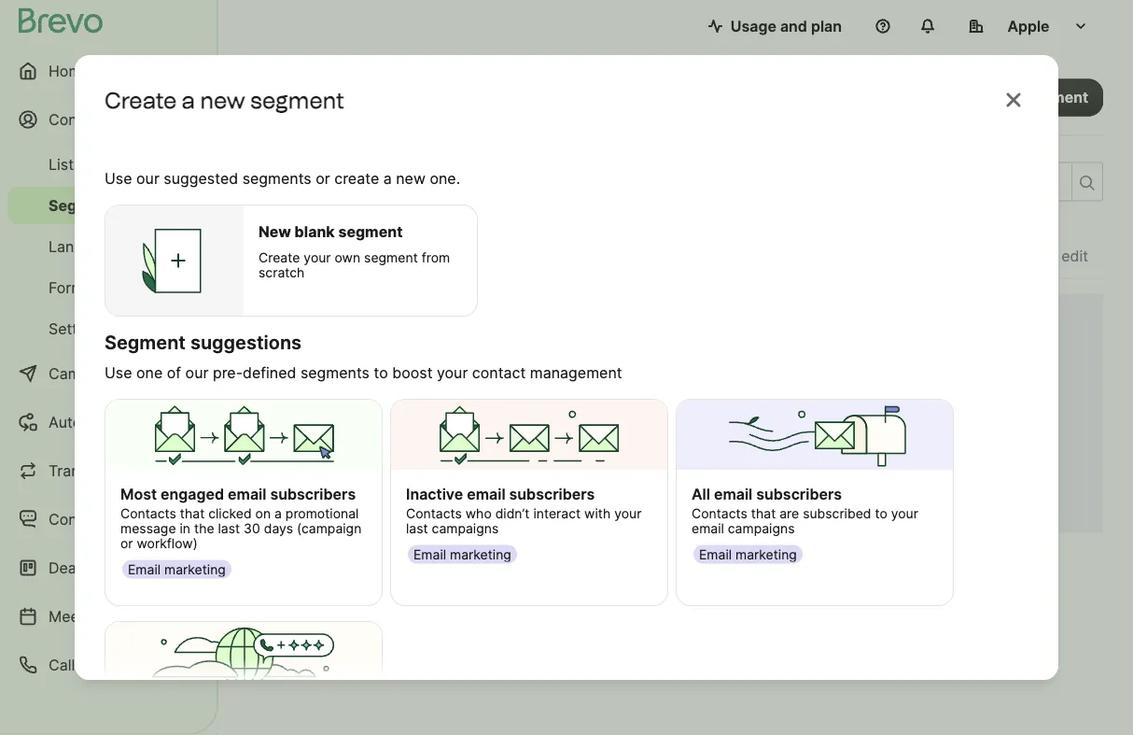 Task type: vqa. For each thing, say whether or not it's contained in the screenshot.
LINK for will
no



Task type: describe. For each thing, give the bounding box(es) containing it.
you
[[598, 388, 628, 409]]

most
[[120, 485, 157, 503]]

own
[[335, 250, 361, 266]]

segments link
[[7, 187, 205, 224]]

left___rvooi image
[[176, 239, 191, 254]]

any
[[724, 388, 754, 409]]

usage and plan button
[[694, 7, 857, 45]]

workflow)
[[137, 535, 198, 551]]

2 vertical spatial new
[[710, 419, 740, 437]]

0 vertical spatial or
[[316, 169, 330, 187]]

segment for segment suggestions use one of our pre-defined segments to boost your contact management
[[105, 331, 186, 354]]

most engaged email subscribers contacts that clicked on a promotional message in the last 30 days (campaign or workflow)
[[120, 485, 362, 551]]

promotional
[[286, 505, 359, 521]]

campaigns
[[49, 364, 128, 382]]

all
[[692, 485, 711, 503]]

in
[[180, 520, 191, 536]]

inactive email subscribers contacts who didn't interact with your last campaigns
[[406, 485, 642, 536]]

email marketing for all
[[700, 546, 797, 562]]

scratch
[[259, 265, 305, 281]]

last
[[1028, 247, 1058, 265]]

segment inside button
[[1026, 88, 1089, 106]]

email for inactive
[[414, 546, 447, 562]]

didn't
[[496, 505, 530, 521]]

new blank segment create your own segment from scratch
[[259, 222, 450, 281]]

1 use from the top
[[105, 169, 132, 187]]

automations
[[49, 413, 137, 431]]

boost
[[392, 363, 433, 382]]

please
[[598, 419, 644, 437]]

segment.
[[744, 419, 810, 437]]

1 vertical spatial new
[[396, 169, 426, 187]]

meetings
[[49, 607, 114, 625]]

segment right own
[[364, 250, 418, 266]]

contacts up "lists"
[[49, 110, 112, 128]]

your inside segment suggestions use one of our pre-defined segments to boost your contact management
[[437, 363, 468, 382]]

one
[[136, 363, 163, 382]]

marketing for inactive
[[450, 546, 512, 562]]

meetings link
[[7, 594, 205, 639]]

subscribers inside most engaged email subscribers contacts that clicked on a promotional message in the last 30 days (campaign or workflow)
[[270, 485, 356, 503]]

a down have
[[697, 419, 706, 437]]

your inside inactive email subscribers contacts who didn't interact with your last campaigns
[[615, 505, 642, 521]]

please create a new segment.
[[598, 419, 810, 437]]

apple button
[[954, 7, 1104, 45]]

last edit
[[1028, 247, 1089, 265]]

suggestions
[[190, 331, 302, 354]]

30
[[244, 520, 260, 536]]

defined
[[243, 363, 296, 382]]

home
[[49, 62, 90, 80]]

create inside new blank segment create your own segment from scratch
[[259, 250, 300, 266]]

engaged
[[161, 485, 224, 503]]

landing
[[49, 237, 105, 255]]

usage
[[731, 17, 777, 35]]

search image
[[1081, 176, 1096, 191]]

(campaign
[[297, 520, 362, 536]]

landing pages
[[49, 237, 152, 255]]

segment suggestions use one of our pre-defined segments to boost your contact management
[[105, 331, 623, 382]]

segments.
[[759, 388, 844, 409]]

marketing for all
[[736, 546, 797, 562]]

Search for a segment search field
[[825, 163, 1065, 200]]

transactional link
[[7, 448, 205, 493]]

pre-
[[213, 363, 243, 382]]

a inside most engaged email subscribers contacts that clicked on a promotional message in the last 30 days (campaign or workflow)
[[275, 505, 282, 521]]

create a segment
[[961, 88, 1089, 106]]

don't
[[633, 388, 675, 409]]

conversations
[[49, 510, 150, 528]]

deals
[[49, 559, 88, 577]]

0
[[248, 170, 265, 201]]

automations link
[[7, 400, 205, 445]]

last inside most engaged email subscribers contacts that clicked on a promotional message in the last 30 days (campaign or workflow)
[[218, 520, 240, 536]]

campaigns for inactive
[[432, 520, 499, 536]]

contacts inside inactive email subscribers contacts who didn't interact with your last campaigns
[[406, 505, 462, 521]]

subscribed
[[803, 505, 872, 521]]

settings link
[[7, 310, 205, 347]]

search button
[[1072, 164, 1103, 199]]

new
[[259, 222, 291, 241]]

with
[[585, 505, 611, 521]]

use our suggested segments or create a new one.
[[105, 169, 460, 187]]

the
[[194, 520, 214, 536]]

transactional
[[49, 461, 143, 480]]

days
[[264, 520, 293, 536]]

conversations link
[[7, 497, 205, 542]]

and
[[781, 17, 808, 35]]

your inside new blank segment create your own segment from scratch
[[304, 250, 331, 266]]

settings
[[49, 319, 107, 338]]

interact
[[534, 505, 581, 521]]

that inside most engaged email subscribers contacts that clicked on a promotional message in the last 30 days (campaign or workflow)
[[180, 505, 205, 521]]

contacts inside most engaged email subscribers contacts that clicked on a promotional message in the last 30 days (campaign or workflow)
[[120, 505, 176, 521]]

usage and plan
[[731, 17, 842, 35]]

0 vertical spatial our
[[136, 169, 160, 187]]



Task type: locate. For each thing, give the bounding box(es) containing it.
2 use from the top
[[105, 363, 132, 382]]

0 segments
[[248, 170, 395, 201]]

1 vertical spatial use
[[105, 363, 132, 382]]

0 horizontal spatial email
[[128, 561, 161, 577]]

1 horizontal spatial subscribers
[[510, 485, 595, 503]]

email
[[414, 546, 447, 562], [700, 546, 732, 562], [128, 561, 161, 577]]

segment down blank
[[263, 247, 327, 265]]

contacts down inactive at the bottom of the page
[[406, 505, 462, 521]]

contacts down 'all'
[[692, 505, 748, 521]]

create inside button
[[961, 88, 1010, 106]]

last down inactive at the bottom of the page
[[406, 520, 428, 536]]

subscribers up are
[[757, 485, 843, 503]]

create a new segment
[[105, 86, 345, 114]]

segment
[[250, 86, 345, 114], [1026, 88, 1089, 106], [338, 222, 403, 241], [364, 250, 418, 266]]

segment for segment
[[263, 247, 327, 265]]

you don't have any segments.
[[598, 388, 844, 409]]

campaigns link
[[7, 351, 205, 396]]

create button
[[522, 420, 794, 457]]

a right on
[[275, 505, 282, 521]]

our left the suggested
[[136, 169, 160, 187]]

1 horizontal spatial email
[[414, 546, 447, 562]]

0 horizontal spatial or
[[120, 535, 133, 551]]

email inside most engaged email subscribers contacts that clicked on a promotional message in the last 30 days (campaign or workflow)
[[228, 485, 267, 503]]

1 horizontal spatial marketing
[[450, 546, 512, 562]]

0 vertical spatial create
[[335, 169, 379, 187]]

forms link
[[7, 269, 205, 306]]

a left one.
[[384, 169, 392, 187]]

0 vertical spatial use
[[105, 169, 132, 187]]

1 horizontal spatial last
[[406, 520, 428, 536]]

email marketing for inactive
[[414, 546, 512, 562]]

segments up the new
[[243, 169, 312, 187]]

2 that from the left
[[752, 505, 776, 521]]

from
[[422, 250, 450, 266]]

segment up use our suggested segments or create a new one.
[[250, 86, 345, 114]]

contacts inside all email subscribers contacts that are subscribed to your email campaigns
[[692, 505, 748, 521]]

2 horizontal spatial subscribers
[[757, 485, 843, 503]]

2 last from the left
[[406, 520, 428, 536]]

1 subscribers from the left
[[270, 485, 356, 503]]

contacts down most
[[120, 505, 176, 521]]

suggested
[[164, 169, 238, 187]]

segment up own
[[338, 222, 403, 241]]

a
[[182, 86, 195, 114], [1013, 88, 1022, 106], [384, 169, 392, 187], [697, 419, 706, 437], [275, 505, 282, 521]]

or
[[316, 169, 330, 187], [120, 535, 133, 551]]

calls
[[49, 656, 83, 674]]

inactive
[[406, 485, 463, 503]]

campaigns for all
[[728, 520, 795, 536]]

your right subscribed
[[892, 505, 919, 521]]

use right "lists"
[[105, 169, 132, 187]]

0 vertical spatial segment
[[263, 247, 327, 265]]

campaigns inside inactive email subscribers contacts who didn't interact with your last campaigns
[[432, 520, 499, 536]]

1 horizontal spatial to
[[875, 505, 888, 521]]

your
[[304, 250, 331, 266], [437, 363, 468, 382], [615, 505, 642, 521], [892, 505, 919, 521]]

your down blank
[[304, 250, 331, 266]]

0 vertical spatial to
[[374, 363, 388, 382]]

0 vertical spatial new
[[200, 86, 245, 114]]

create down the new
[[259, 250, 300, 266]]

our right of
[[185, 363, 209, 382]]

email marketing
[[414, 546, 512, 562], [700, 546, 797, 562], [128, 561, 226, 577]]

edit
[[1062, 247, 1089, 265]]

subscribers
[[270, 485, 356, 503], [510, 485, 595, 503], [757, 485, 843, 503]]

email up on
[[228, 485, 267, 503]]

1 horizontal spatial create
[[648, 419, 693, 437]]

2 horizontal spatial email
[[700, 546, 732, 562]]

email down inactive at the bottom of the page
[[414, 546, 447, 562]]

subscribers up interact
[[510, 485, 595, 503]]

1 horizontal spatial our
[[185, 363, 209, 382]]

1 horizontal spatial segment
[[263, 247, 327, 265]]

segments right the defined on the left of the page
[[301, 363, 370, 382]]

email
[[228, 485, 267, 503], [467, 485, 506, 503], [714, 485, 753, 503], [692, 520, 725, 536]]

0 horizontal spatial to
[[374, 363, 388, 382]]

email right 'all'
[[714, 485, 753, 503]]

a up the suggested
[[182, 86, 195, 114]]

marketing down the who
[[450, 546, 512, 562]]

segments
[[243, 169, 312, 187], [301, 363, 370, 382]]

2 horizontal spatial new
[[710, 419, 740, 437]]

email for most
[[128, 561, 161, 577]]

email marketing for most
[[128, 561, 226, 577]]

campaigns down inactive at the bottom of the page
[[432, 520, 499, 536]]

to inside segment suggestions use one of our pre-defined segments to boost your contact management
[[374, 363, 388, 382]]

your right "with"
[[615, 505, 642, 521]]

0 horizontal spatial create
[[335, 169, 379, 187]]

1 horizontal spatial campaigns
[[728, 520, 795, 536]]

1 vertical spatial to
[[875, 505, 888, 521]]

create a segment button
[[946, 79, 1104, 116]]

contact
[[472, 363, 526, 382]]

are
[[780, 505, 800, 521]]

a down apple button at the right top of page
[[1013, 88, 1022, 106]]

or down "conversations"
[[120, 535, 133, 551]]

3 subscribers from the left
[[757, 485, 843, 503]]

who
[[466, 505, 492, 521]]

that down engaged at the left bottom of the page
[[180, 505, 205, 521]]

1 last from the left
[[218, 520, 240, 536]]

subscribers up promotional
[[270, 485, 356, 503]]

segment inside segment suggestions use one of our pre-defined segments to boost your contact management
[[105, 331, 186, 354]]

0 horizontal spatial subscribers
[[270, 485, 356, 503]]

2 horizontal spatial email marketing
[[700, 546, 797, 562]]

0 horizontal spatial last
[[218, 520, 240, 536]]

our inside segment suggestions use one of our pre-defined segments to boost your contact management
[[185, 363, 209, 382]]

email down workflow)
[[128, 561, 161, 577]]

create down don't
[[634, 429, 682, 447]]

pages
[[109, 237, 152, 255]]

2 subscribers from the left
[[510, 485, 595, 503]]

0 horizontal spatial campaigns
[[432, 520, 499, 536]]

plan
[[811, 17, 842, 35]]

2 horizontal spatial marketing
[[736, 546, 797, 562]]

0 horizontal spatial email marketing
[[128, 561, 226, 577]]

segments
[[248, 84, 359, 111], [272, 170, 395, 201], [49, 196, 123, 214]]

calls link
[[7, 643, 205, 687]]

create
[[335, 169, 379, 187], [648, 419, 693, 437]]

1 vertical spatial or
[[120, 535, 133, 551]]

subscribers for all
[[757, 485, 843, 503]]

to
[[374, 363, 388, 382], [875, 505, 888, 521]]

campaigns inside all email subscribers contacts that are subscribed to your email campaigns
[[728, 520, 795, 536]]

create up lists link
[[105, 86, 177, 114]]

last left 30
[[218, 520, 240, 536]]

0 horizontal spatial our
[[136, 169, 160, 187]]

have
[[680, 388, 719, 409]]

forms
[[49, 278, 92, 297]]

to left boost on the left
[[374, 363, 388, 382]]

1 horizontal spatial email marketing
[[414, 546, 512, 562]]

email marketing down are
[[700, 546, 797, 562]]

email inside inactive email subscribers contacts who didn't interact with your last campaigns
[[467, 485, 506, 503]]

or up blank
[[316, 169, 330, 187]]

that inside all email subscribers contacts that are subscribed to your email campaigns
[[752, 505, 776, 521]]

2 campaigns from the left
[[728, 520, 795, 536]]

1 that from the left
[[180, 505, 205, 521]]

0 horizontal spatial that
[[180, 505, 205, 521]]

0 horizontal spatial marketing
[[164, 561, 226, 577]]

segments inside segment suggestions use one of our pre-defined segments to boost your contact management
[[301, 363, 370, 382]]

marketing
[[450, 546, 512, 562], [736, 546, 797, 562], [164, 561, 226, 577]]

use inside segment suggestions use one of our pre-defined segments to boost your contact management
[[105, 363, 132, 382]]

contacts link
[[7, 97, 205, 142]]

1 vertical spatial segments
[[301, 363, 370, 382]]

create for create a segment
[[961, 88, 1010, 106]]

home link
[[7, 49, 205, 93]]

last inside inactive email subscribers contacts who didn't interact with your last campaigns
[[406, 520, 428, 536]]

1 horizontal spatial new
[[396, 169, 426, 187]]

to inside all email subscribers contacts that are subscribed to your email campaigns
[[875, 505, 888, 521]]

lists
[[49, 155, 81, 173]]

that
[[180, 505, 205, 521], [752, 505, 776, 521]]

1 campaigns from the left
[[432, 520, 499, 536]]

a inside button
[[1013, 88, 1022, 106]]

create for create a new segment
[[105, 86, 177, 114]]

segments up use our suggested segments or create a new one.
[[248, 84, 359, 111]]

on
[[255, 505, 271, 521]]

lists link
[[7, 146, 205, 183]]

that left are
[[752, 505, 776, 521]]

create down don't
[[648, 419, 693, 437]]

subscribers inside all email subscribers contacts that are subscribed to your email campaigns
[[757, 485, 843, 503]]

new up the suggested
[[200, 86, 245, 114]]

email for all
[[700, 546, 732, 562]]

marketing for most
[[164, 561, 226, 577]]

new left one.
[[396, 169, 426, 187]]

email down 'all'
[[700, 546, 732, 562]]

use left one
[[105, 363, 132, 382]]

1 horizontal spatial that
[[752, 505, 776, 521]]

create inside button
[[634, 429, 682, 447]]

apple
[[1008, 17, 1050, 35]]

marketing down are
[[736, 546, 797, 562]]

or inside most engaged email subscribers contacts that clicked on a promotional message in the last 30 days (campaign or workflow)
[[120, 535, 133, 551]]

deals link
[[7, 545, 205, 590]]

1 vertical spatial our
[[185, 363, 209, 382]]

clicked
[[208, 505, 252, 521]]

your right boost on the left
[[437, 363, 468, 382]]

your inside all email subscribers contacts that are subscribed to your email campaigns
[[892, 505, 919, 521]]

segments up landing
[[49, 196, 123, 214]]

management
[[530, 363, 623, 382]]

segment down apple button at the right top of page
[[1026, 88, 1089, 106]]

subscribers inside inactive email subscribers contacts who didn't interact with your last campaigns
[[510, 485, 595, 503]]

0 horizontal spatial segment
[[105, 331, 186, 354]]

email up the who
[[467, 485, 506, 503]]

0 vertical spatial segments
[[243, 169, 312, 187]]

1 vertical spatial segment
[[105, 331, 186, 354]]

new down you don't have any segments.
[[710, 419, 740, 437]]

segment
[[263, 247, 327, 265], [105, 331, 186, 354]]

email marketing down workflow)
[[128, 561, 226, 577]]

1 horizontal spatial or
[[316, 169, 330, 187]]

to right subscribed
[[875, 505, 888, 521]]

1 vertical spatial create
[[648, 419, 693, 437]]

marketing down workflow)
[[164, 561, 226, 577]]

blank
[[295, 222, 335, 241]]

email down 'all'
[[692, 520, 725, 536]]

landing pages link
[[7, 228, 205, 265]]

create
[[105, 86, 177, 114], [961, 88, 1010, 106], [259, 250, 300, 266], [634, 429, 682, 447]]

campaigns left subscribed
[[728, 520, 795, 536]]

all email subscribers contacts that are subscribed to your email campaigns
[[692, 485, 919, 536]]

segments up blank
[[272, 170, 395, 201]]

segment up one
[[105, 331, 186, 354]]

message
[[120, 520, 176, 536]]

subscribers for inactive
[[510, 485, 595, 503]]

one.
[[430, 169, 460, 187]]

of
[[167, 363, 181, 382]]

email marketing down the who
[[414, 546, 512, 562]]

create up blank
[[335, 169, 379, 187]]

create down apple button at the right top of page
[[961, 88, 1010, 106]]

0 horizontal spatial new
[[200, 86, 245, 114]]

contacts
[[49, 110, 112, 128], [120, 505, 176, 521], [406, 505, 462, 521], [692, 505, 748, 521]]

create for create
[[634, 429, 682, 447]]



